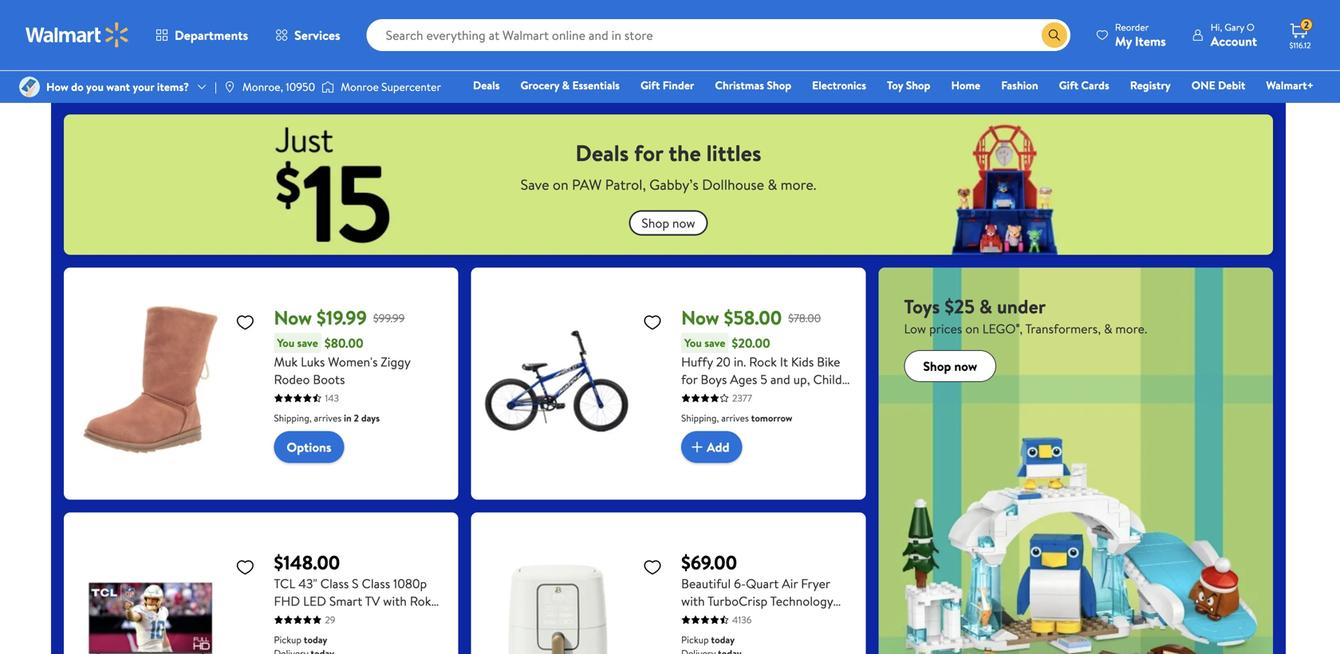 Task type: locate. For each thing, give the bounding box(es) containing it.
shop
[[767, 77, 792, 93], [906, 77, 931, 93], [642, 214, 670, 232], [923, 357, 952, 375]]

pickup for $69.00
[[681, 633, 709, 647]]

1 horizontal spatial 2
[[1304, 18, 1310, 32]]

1 horizontal spatial now
[[955, 357, 978, 375]]

more. right "dollhouse"
[[781, 175, 817, 195]]

now down the gabby's
[[673, 214, 696, 232]]

and right 5
[[771, 371, 791, 388]]

Search search field
[[367, 19, 1071, 51]]

1 vertical spatial and
[[681, 610, 701, 628]]

and inside $69.00 beautiful 6-quart air fryer with turbocrisp technology and touch-activated display, white icing by drew barrymore
[[681, 610, 701, 628]]

-
[[292, 610, 297, 628]]

tv left - at left bottom
[[274, 610, 289, 628]]

|
[[215, 79, 217, 95]]

2
[[1304, 18, 1310, 32], [354, 411, 359, 425]]

0 horizontal spatial on
[[553, 175, 569, 195]]

 image for how do you want your items?
[[19, 77, 40, 97]]

0 vertical spatial and
[[771, 371, 791, 388]]

huffy
[[681, 353, 713, 371]]

days for shipping, arrives in 3+ days
[[1182, 13, 1201, 27]]

add button down blue
[[681, 431, 743, 463]]

add for add to cart icon associated with 1st add button
[[707, 40, 730, 58]]

0 horizontal spatial more.
[[781, 175, 817, 195]]

shop now for $25
[[923, 357, 978, 375]]

tv right s
[[365, 593, 380, 610]]

services
[[295, 26, 340, 44]]

in for in 3+ days
[[1159, 13, 1167, 27]]

gift left cards
[[1059, 77, 1079, 93]]

more.
[[781, 175, 817, 195], [1116, 320, 1148, 338]]

add button up christmas
[[681, 33, 743, 65]]

$58.00
[[724, 304, 782, 331]]

0 horizontal spatial gift
[[641, 77, 660, 93]]

shop down prices at the right
[[923, 357, 952, 375]]

1 horizontal spatial shop now
[[923, 357, 978, 375]]

0 vertical spatial more.
[[781, 175, 817, 195]]

add to cart image
[[688, 40, 707, 59], [688, 438, 707, 457]]

arrives down the 2377
[[722, 411, 749, 425]]

class left s
[[321, 575, 349, 593]]

now down prices at the right
[[955, 357, 978, 375]]

pickup today down - at left bottom
[[274, 633, 327, 647]]

items
[[1135, 32, 1166, 50]]

add down blue
[[707, 438, 730, 456]]

2 add from the top
[[707, 438, 730, 456]]

days right 3+
[[1182, 13, 1201, 27]]

0 horizontal spatial now
[[673, 214, 696, 232]]

home
[[952, 77, 981, 93]]

&
[[562, 77, 570, 93], [768, 175, 777, 195], [980, 293, 993, 320], [1104, 320, 1113, 338]]

days down women's
[[361, 411, 380, 425]]

days
[[1182, 13, 1201, 27], [361, 411, 380, 425]]

2 add to cart image from the top
[[688, 438, 707, 457]]

6-
[[734, 575, 746, 593]]

1 vertical spatial in
[[344, 411, 352, 425]]

in left 3+
[[1159, 13, 1167, 27]]

5
[[761, 371, 768, 388]]

1 vertical spatial add to cart image
[[688, 438, 707, 457]]

my
[[1115, 32, 1132, 50]]

$25
[[945, 293, 975, 320]]

0 horizontal spatial shop now button
[[629, 210, 708, 236]]

0 horizontal spatial and
[[681, 610, 701, 628]]

now up 'huffy'
[[681, 304, 720, 331]]

deals for deals
[[473, 77, 500, 93]]

0 vertical spatial on
[[553, 175, 569, 195]]

& right "dollhouse"
[[768, 175, 777, 195]]

options down reorder
[[1102, 40, 1147, 58]]

in.
[[734, 353, 746, 371]]

1 vertical spatial days
[[361, 411, 380, 425]]

add to favorites list, muk luks women's ziggy rodeo boots image
[[236, 312, 255, 332]]

dollhouse
[[702, 175, 764, 195]]

0 horizontal spatial  image
[[19, 77, 40, 97]]

$99.99
[[373, 310, 405, 326]]

1 today from the left
[[304, 633, 327, 647]]

departments
[[175, 26, 248, 44]]

3+
[[1169, 13, 1180, 27]]

1 vertical spatial add button
[[681, 431, 743, 463]]

deals left grocery at the left top of the page
[[473, 77, 500, 93]]

arrives up 10950 on the left of page
[[301, 16, 329, 30]]

1 pickup today from the left
[[274, 633, 327, 647]]

you up 'huffy'
[[685, 335, 702, 351]]

0 horizontal spatial class
[[321, 575, 349, 593]]

christmas
[[715, 77, 764, 93]]

fryer
[[801, 575, 830, 593]]

0 vertical spatial in
[[1159, 13, 1167, 27]]

& right grocery at the left top of the page
[[562, 77, 570, 93]]

0 vertical spatial deals
[[473, 77, 500, 93]]

registry link
[[1123, 77, 1178, 94]]

1 save from the left
[[297, 335, 318, 351]]

1 horizontal spatial pickup today
[[681, 633, 735, 647]]

add
[[707, 40, 730, 58], [707, 438, 730, 456]]

gift cards
[[1059, 77, 1110, 93]]

add up christmas
[[707, 40, 730, 58]]

shop inside 'link'
[[767, 77, 792, 93]]

shop now down the gabby's
[[642, 214, 696, 232]]

rodeo
[[274, 371, 310, 388]]

today for $148.00
[[304, 633, 327, 647]]

0 horizontal spatial for
[[634, 137, 663, 168]]

you save $20.00 huffy 20 in. rock it kids bike for boys ages 5 and up, child, royal blue
[[681, 334, 845, 406]]

grocery & essentials link
[[513, 77, 627, 94]]

options link up 10950 on the left of page
[[261, 36, 332, 68]]

gift for gift cards
[[1059, 77, 1079, 93]]

add to favorites list, tcl 43" class s class 1080p fhd led smart tv with roku tv - 43s310r (new) image
[[236, 557, 255, 577]]

by
[[747, 628, 760, 645]]

options link for tomorrow
[[261, 36, 332, 68]]

43s310r
[[300, 610, 348, 628]]

shipping, arrives tomorrow up christmas
[[681, 13, 793, 27]]

now for &
[[955, 357, 978, 375]]

with inside $69.00 beautiful 6-quart air fryer with turbocrisp technology and touch-activated display, white icing by drew barrymore
[[681, 593, 705, 610]]

search icon image
[[1048, 29, 1061, 41]]

1 vertical spatial now
[[955, 357, 978, 375]]

shop now down prices at the right
[[923, 357, 978, 375]]

1 horizontal spatial deals
[[576, 137, 629, 168]]

& right the transformers,
[[1104, 320, 1113, 338]]

and inside the "you save $20.00 huffy 20 in. rock it kids bike for boys ages 5 and up, child, royal blue"
[[771, 371, 791, 388]]

shop now button for $25
[[904, 350, 997, 382]]

0 horizontal spatial 2
[[354, 411, 359, 425]]

one debit
[[1192, 77, 1246, 93]]

0 vertical spatial shop now
[[642, 214, 696, 232]]

in down boots
[[344, 411, 352, 425]]

0 horizontal spatial pickup
[[274, 633, 302, 647]]

1 horizontal spatial you
[[685, 335, 702, 351]]

1 add to cart image from the top
[[688, 40, 707, 59]]

shipping, arrives in 2 days
[[274, 411, 380, 425]]

0 horizontal spatial in
[[344, 411, 352, 425]]

on right prices at the right
[[966, 320, 980, 338]]

1 horizontal spatial shop now button
[[904, 350, 997, 382]]

1 horizontal spatial in
[[1159, 13, 1167, 27]]

1 horizontal spatial class
[[362, 575, 390, 593]]

add to favorites list, huffy 20 in. rock it kids bike for boys ages 5 and up, child, royal blue image
[[643, 312, 662, 332]]

2 up $116.12
[[1304, 18, 1310, 32]]

2 class from the left
[[362, 575, 390, 593]]

1 with from the left
[[383, 593, 407, 610]]

shipping, up monroe, 10950
[[261, 16, 299, 30]]

debit
[[1219, 77, 1246, 93]]

options link down shipping, arrives in 2 days
[[274, 431, 344, 463]]

departments button
[[142, 16, 262, 54]]

save
[[521, 175, 549, 195]]

2377
[[733, 391, 752, 405]]

you inside you save $80.00 muk luks women's ziggy rodeo boots
[[277, 335, 295, 351]]

shipping, arrives in 3+ days
[[1089, 13, 1201, 27]]

1 horizontal spatial and
[[771, 371, 791, 388]]

0 vertical spatial add to cart image
[[688, 40, 707, 59]]

shipping, arrives tomorrow
[[681, 13, 793, 27], [261, 16, 372, 30], [681, 411, 793, 425]]

$80.00
[[325, 334, 364, 352]]

deals inside deals for the littles save on paw patrol, gabby's dollhouse & more.
[[576, 137, 629, 168]]

toy
[[887, 77, 904, 93]]

1 horizontal spatial gift
[[1059, 77, 1079, 93]]

white
[[681, 628, 714, 645]]

1 vertical spatial deals
[[576, 137, 629, 168]]

0 horizontal spatial now
[[274, 304, 312, 331]]

how
[[46, 79, 68, 95]]

you up muk on the bottom left
[[277, 335, 295, 351]]

gift for gift finder
[[641, 77, 660, 93]]

0 horizontal spatial shop now
[[642, 214, 696, 232]]

2 save from the left
[[705, 335, 726, 351]]

today
[[304, 633, 327, 647], [711, 633, 735, 647]]

1 you from the left
[[277, 335, 295, 351]]

0 vertical spatial add button
[[681, 33, 743, 65]]

 image
[[19, 77, 40, 97], [223, 81, 236, 93]]

shipping, down royal
[[681, 411, 719, 425]]

tcl
[[274, 575, 295, 593]]

2 pickup today from the left
[[681, 633, 735, 647]]

0 horizontal spatial save
[[297, 335, 318, 351]]

save for $19.99
[[297, 335, 318, 351]]

smart
[[329, 593, 362, 610]]

shipping, arrives tomorrow down the 2377
[[681, 411, 793, 425]]

pickup today for $69.00
[[681, 633, 735, 647]]

save
[[297, 335, 318, 351], [705, 335, 726, 351]]

tomorrow
[[751, 13, 793, 27], [331, 16, 372, 30], [751, 411, 793, 425]]

0 vertical spatial for
[[634, 137, 663, 168]]

1 horizontal spatial save
[[705, 335, 726, 351]]

save inside the "you save $20.00 huffy 20 in. rock it kids bike for boys ages 5 and up, child, royal blue"
[[705, 335, 726, 351]]

43"
[[299, 575, 317, 593]]

with inside $148.00 tcl 43" class s class 1080p fhd led smart tv with roku tv - 43s310r (new)
[[383, 593, 407, 610]]

0 vertical spatial shop now button
[[629, 210, 708, 236]]

pickup today down touch-
[[681, 633, 735, 647]]

the
[[669, 137, 701, 168]]

arrives up items
[[1129, 13, 1157, 27]]

 image for monroe, 10950
[[223, 81, 236, 93]]

with left roku
[[383, 593, 407, 610]]

walmart+
[[1267, 77, 1314, 93]]

options for in
[[1102, 40, 1147, 58]]

shop now button down prices at the right
[[904, 350, 997, 382]]

deals up paw
[[576, 137, 629, 168]]

2 now from the left
[[681, 304, 720, 331]]

for left the
[[634, 137, 663, 168]]

add to cart image for 1st add button from the bottom
[[688, 438, 707, 457]]

0 horizontal spatial with
[[383, 593, 407, 610]]

1 horizontal spatial more.
[[1116, 320, 1148, 338]]

2 today from the left
[[711, 633, 735, 647]]

services button
[[262, 16, 354, 54]]

1 class from the left
[[321, 575, 349, 593]]

in
[[1159, 13, 1167, 27], [344, 411, 352, 425]]

gabby's
[[650, 175, 699, 195]]

gift left finder at the top of page
[[641, 77, 660, 93]]

2 with from the left
[[681, 593, 705, 610]]

electronics
[[812, 77, 867, 93]]

0 horizontal spatial you
[[277, 335, 295, 351]]

pickup for $148.00
[[274, 633, 302, 647]]

gift
[[641, 77, 660, 93], [1059, 77, 1079, 93]]

0 vertical spatial days
[[1182, 13, 1201, 27]]

options up 10950 on the left of page
[[274, 44, 319, 61]]

0 horizontal spatial today
[[304, 633, 327, 647]]

2 you from the left
[[685, 335, 702, 351]]

fashion
[[1002, 77, 1039, 93]]

you inside the "you save $20.00 huffy 20 in. rock it kids bike for boys ages 5 and up, child, royal blue"
[[685, 335, 702, 351]]

$116.12
[[1290, 40, 1311, 51]]

now up muk on the bottom left
[[274, 304, 312, 331]]

now
[[673, 214, 696, 232], [955, 357, 978, 375]]

0 vertical spatial now
[[673, 214, 696, 232]]

 image right |
[[223, 81, 236, 93]]

 image
[[322, 79, 334, 95]]

toys $25 & under low prices on lego®, transformers, & more.
[[904, 293, 1148, 338]]

save inside you save $80.00 muk luks women's ziggy rodeo boots
[[297, 335, 318, 351]]

1 pickup from the left
[[274, 633, 302, 647]]

options for tomorrow
[[274, 44, 319, 61]]

shop now button down the gabby's
[[629, 210, 708, 236]]

with up 'white'
[[681, 593, 705, 610]]

fhd
[[274, 593, 300, 610]]

for left boys
[[681, 371, 698, 388]]

add to favorites list, beautiful 6-quart air fryer with turbocrisp technology and touch-activated display, white icing by drew barrymore image
[[643, 557, 662, 577]]

1 vertical spatial for
[[681, 371, 698, 388]]

1 add from the top
[[707, 40, 730, 58]]

shipping, up my
[[1089, 13, 1127, 27]]

options link down shipping, arrives in 3+ days
[[1089, 33, 1159, 65]]

more. right the transformers,
[[1116, 320, 1148, 338]]

1 horizontal spatial  image
[[223, 81, 236, 93]]

2 down women's
[[354, 411, 359, 425]]

1 horizontal spatial on
[[966, 320, 980, 338]]

add to cart image down royal
[[688, 438, 707, 457]]

save up luks
[[297, 335, 318, 351]]

today down touch-
[[711, 633, 735, 647]]

now
[[274, 304, 312, 331], [681, 304, 720, 331]]

with
[[383, 593, 407, 610], [681, 593, 705, 610]]

1 vertical spatial shop now
[[923, 357, 978, 375]]

1 horizontal spatial days
[[1182, 13, 1201, 27]]

shop now button
[[629, 210, 708, 236], [904, 350, 997, 382]]

shop now
[[642, 214, 696, 232], [923, 357, 978, 375]]

2 gift from the left
[[1059, 77, 1079, 93]]

1 horizontal spatial today
[[711, 633, 735, 647]]

pickup today
[[274, 633, 327, 647], [681, 633, 735, 647]]

pickup down - at left bottom
[[274, 633, 302, 647]]

now for the
[[673, 214, 696, 232]]

pickup
[[274, 633, 302, 647], [681, 633, 709, 647]]

on right 'save'
[[553, 175, 569, 195]]

0 vertical spatial add
[[707, 40, 730, 58]]

walmart+ link
[[1259, 77, 1321, 94]]

icing
[[717, 628, 744, 645]]

1 gift from the left
[[641, 77, 660, 93]]

1 now from the left
[[274, 304, 312, 331]]

options down shipping, arrives in 2 days
[[287, 439, 332, 456]]

1 horizontal spatial for
[[681, 371, 698, 388]]

arrives down "143"
[[314, 411, 342, 425]]

save up the 20
[[705, 335, 726, 351]]

and left touch-
[[681, 610, 701, 628]]

pickup down touch-
[[681, 633, 709, 647]]

shipping,
[[681, 13, 719, 27], [1089, 13, 1127, 27], [261, 16, 299, 30], [274, 411, 312, 425], [681, 411, 719, 425]]

christmas shop
[[715, 77, 792, 93]]

1 horizontal spatial now
[[681, 304, 720, 331]]

0 horizontal spatial deals
[[473, 77, 500, 93]]

options
[[1102, 40, 1147, 58], [274, 44, 319, 61], [287, 439, 332, 456]]

add to cart image up finder at the top of page
[[688, 40, 707, 59]]

class right s
[[362, 575, 390, 593]]

1 vertical spatial add
[[707, 438, 730, 456]]

shop down the gabby's
[[642, 214, 670, 232]]

shop right christmas
[[767, 77, 792, 93]]

options link
[[1089, 33, 1159, 65], [261, 36, 332, 68], [274, 431, 344, 463]]

0 horizontal spatial days
[[361, 411, 380, 425]]

more. inside toys $25 & under low prices on lego®, transformers, & more.
[[1116, 320, 1148, 338]]

shipping, arrives tomorrow up 10950 on the left of page
[[261, 16, 372, 30]]

monroe
[[341, 79, 379, 95]]

for
[[634, 137, 663, 168], [681, 371, 698, 388]]

2 pickup from the left
[[681, 633, 709, 647]]

monroe supercenter
[[341, 79, 441, 95]]

today down 43s310r
[[304, 633, 327, 647]]

0 horizontal spatial pickup today
[[274, 633, 327, 647]]

 image left how
[[19, 77, 40, 97]]

1 vertical spatial shop now button
[[904, 350, 997, 382]]

1 horizontal spatial pickup
[[681, 633, 709, 647]]

1 vertical spatial more.
[[1116, 320, 1148, 338]]

1 vertical spatial on
[[966, 320, 980, 338]]

1 horizontal spatial with
[[681, 593, 705, 610]]



Task type: vqa. For each thing, say whether or not it's contained in the screenshot.
rightmost And
yes



Task type: describe. For each thing, give the bounding box(es) containing it.
tomorrow up monroe
[[331, 16, 372, 30]]

boots
[[313, 371, 345, 388]]

(new)
[[351, 610, 385, 628]]

& inside deals for the littles save on paw patrol, gabby's dollhouse & more.
[[768, 175, 777, 195]]

rock
[[749, 353, 777, 371]]

you save $80.00 muk luks women's ziggy rodeo boots
[[274, 334, 411, 388]]

child,
[[813, 371, 845, 388]]

barrymore
[[681, 645, 741, 654]]

technology
[[771, 593, 833, 610]]

4136
[[733, 613, 752, 627]]

littles
[[707, 137, 762, 168]]

hi, gary o account
[[1211, 20, 1258, 50]]

ziggy
[[381, 353, 411, 371]]

$69.00
[[681, 549, 737, 576]]

ages
[[730, 371, 758, 388]]

tomorrow up christmas shop
[[751, 13, 793, 27]]

tomorrow down the 2377
[[751, 411, 793, 425]]

lego®,
[[983, 320, 1023, 338]]

$148.00 tcl 43" class s class 1080p fhd led smart tv with roku tv - 43s310r (new)
[[274, 549, 438, 628]]

20
[[716, 353, 731, 371]]

fashion link
[[994, 77, 1046, 94]]

gift finder
[[641, 77, 694, 93]]

Walmart Site-Wide search field
[[367, 19, 1071, 51]]

o
[[1247, 20, 1255, 34]]

muk
[[274, 353, 298, 371]]

2 add button from the top
[[681, 431, 743, 463]]

gift finder link
[[634, 77, 702, 94]]

more. inside deals for the littles save on paw patrol, gabby's dollhouse & more.
[[781, 175, 817, 195]]

arrives up christmas
[[722, 13, 749, 27]]

women's
[[328, 353, 378, 371]]

shop now button for for
[[629, 210, 708, 236]]

shop now for for
[[642, 214, 696, 232]]

display,
[[798, 610, 840, 628]]

essentials
[[572, 77, 620, 93]]

account
[[1211, 32, 1258, 50]]

reorder
[[1115, 20, 1149, 34]]

1 add button from the top
[[681, 33, 743, 65]]

one
[[1192, 77, 1216, 93]]

& right $25 on the top right of the page
[[980, 293, 993, 320]]

on inside toys $25 & under low prices on lego®, transformers, & more.
[[966, 320, 980, 338]]

shipping, up finder at the top of page
[[681, 13, 719, 27]]

want
[[106, 79, 130, 95]]

gift cards link
[[1052, 77, 1117, 94]]

toy shop link
[[880, 77, 938, 94]]

deals for the littles save on paw patrol, gabby's dollhouse & more.
[[521, 137, 817, 195]]

1 horizontal spatial tv
[[365, 593, 380, 610]]

for inside deals for the littles save on paw patrol, gabby's dollhouse & more.
[[634, 137, 663, 168]]

bike
[[817, 353, 841, 371]]

deals link
[[466, 77, 507, 94]]

pickup today for $148.00
[[274, 633, 327, 647]]

you for now $19.99
[[277, 335, 295, 351]]

143
[[325, 391, 339, 405]]

you for now $58.00
[[685, 335, 702, 351]]

under
[[997, 293, 1046, 320]]

quart
[[746, 575, 779, 593]]

10950
[[286, 79, 315, 95]]

one debit link
[[1185, 77, 1253, 94]]

home link
[[944, 77, 988, 94]]

finder
[[663, 77, 694, 93]]

patrol,
[[605, 175, 646, 195]]

now $58.00 $78.00
[[681, 304, 821, 331]]

roku
[[410, 593, 438, 610]]

hi,
[[1211, 20, 1223, 34]]

add for add to cart icon for 1st add button from the bottom
[[707, 438, 730, 456]]

low
[[904, 320, 927, 338]]

royal
[[681, 388, 712, 406]]

shipping, down rodeo
[[274, 411, 312, 425]]

paw
[[572, 175, 602, 195]]

transformers,
[[1026, 320, 1101, 338]]

for inside the "you save $20.00 huffy 20 in. rock it kids bike for boys ages 5 and up, child, royal blue"
[[681, 371, 698, 388]]

grocery & essentials
[[521, 77, 620, 93]]

toys
[[904, 293, 940, 320]]

days for shipping, arrives in 2 days
[[361, 411, 380, 425]]

you
[[86, 79, 104, 95]]

gary
[[1225, 20, 1245, 34]]

reorder my items
[[1115, 20, 1166, 50]]

air
[[782, 575, 798, 593]]

0 vertical spatial 2
[[1304, 18, 1310, 32]]

touch-
[[704, 610, 742, 628]]

blue
[[715, 388, 739, 406]]

shop right toy
[[906, 77, 931, 93]]

electronics link
[[805, 77, 874, 94]]

save for $58.00
[[705, 335, 726, 351]]

1 vertical spatial 2
[[354, 411, 359, 425]]

drew
[[763, 628, 792, 645]]

now for now $19.99
[[274, 304, 312, 331]]

29
[[325, 613, 335, 627]]

s
[[352, 575, 359, 593]]

today for $69.00
[[711, 633, 735, 647]]

items?
[[157, 79, 189, 95]]

options link for in
[[1089, 33, 1159, 65]]

add to cart image for 1st add button
[[688, 40, 707, 59]]

$20.00
[[732, 334, 771, 352]]

in for in 2 days
[[344, 411, 352, 425]]

registry
[[1130, 77, 1171, 93]]

kids
[[791, 353, 814, 371]]

luks
[[301, 353, 325, 371]]

on inside deals for the littles save on paw patrol, gabby's dollhouse & more.
[[553, 175, 569, 195]]

now for now $58.00
[[681, 304, 720, 331]]

walmart image
[[26, 22, 129, 48]]

1080p
[[393, 575, 427, 593]]

boys
[[701, 371, 727, 388]]

how do you want your items?
[[46, 79, 189, 95]]

activated
[[742, 610, 795, 628]]

prices
[[930, 320, 963, 338]]

0 horizontal spatial tv
[[274, 610, 289, 628]]

beautiful
[[681, 575, 731, 593]]

deals for deals for the littles save on paw patrol, gabby's dollhouse & more.
[[576, 137, 629, 168]]



